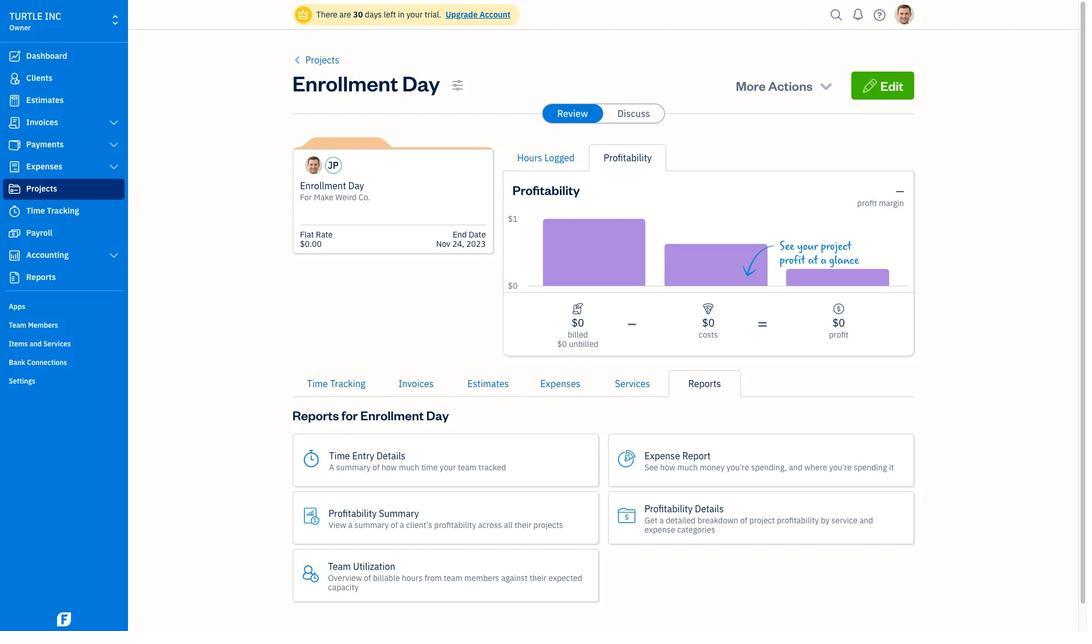 Task type: describe. For each thing, give the bounding box(es) containing it.
freshbooks image
[[55, 613, 73, 627]]

members
[[465, 573, 500, 583]]

edit
[[881, 77, 904, 94]]

enrollment day for make weird co.
[[300, 180, 371, 203]]

1 horizontal spatial estimates
[[468, 378, 509, 390]]

hours logged
[[518, 152, 575, 164]]

it
[[890, 462, 895, 473]]

much inside "time entry details a summary of how much time your team tracked"
[[399, 462, 420, 473]]

chart image
[[8, 250, 22, 261]]

settings link
[[3, 372, 125, 390]]

profit for —
[[858, 198, 878, 208]]

details inside "time entry details a summary of how much time your team tracked"
[[377, 450, 406, 462]]

projects button
[[293, 53, 340, 67]]

discuss link
[[604, 104, 664, 123]]

invoice image
[[8, 117, 22, 129]]

1 vertical spatial time
[[307, 378, 328, 390]]

dashboard link
[[3, 46, 125, 67]]

$0 for $0
[[508, 281, 518, 291]]

jp
[[328, 160, 339, 171]]

where
[[805, 462, 828, 473]]

expenses inside main element
[[26, 161, 62, 172]]

profitability button
[[604, 151, 652, 165]]

make
[[314, 192, 334, 203]]

search image
[[828, 6, 846, 24]]

enrollment for enrollment day
[[293, 69, 398, 97]]

unbilled
[[569, 339, 599, 349]]

details inside profitability details get a detailed breakdown of project profitability by service and expense categories
[[695, 503, 724, 515]]

discuss
[[618, 108, 651, 119]]

how inside "time entry details a summary of how much time your team tracked"
[[382, 462, 397, 473]]

chevron large down image for accounting
[[109, 251, 119, 260]]

more
[[736, 77, 766, 94]]

clients
[[26, 73, 53, 83]]

of inside profitability details get a detailed breakdown of project profitability by service and expense categories
[[741, 515, 748, 526]]

see inside expense report see how much money you're spending, and where you're spending it
[[645, 462, 659, 473]]

2 vertical spatial enrollment
[[361, 407, 424, 423]]

project image
[[8, 183, 22, 195]]

account
[[480, 9, 511, 20]]

1 vertical spatial services
[[615, 378, 651, 390]]

dollarsigncircle image
[[833, 302, 845, 316]]

logged
[[545, 152, 575, 164]]

2 vertical spatial day
[[427, 407, 449, 423]]

money image
[[8, 228, 22, 239]]

client's
[[406, 520, 433, 530]]

chevron large down image for payments
[[109, 140, 119, 150]]

enrollment for enrollment day for make weird co.
[[300, 180, 346, 192]]

0 vertical spatial time tracking link
[[3, 201, 125, 222]]

upgrade
[[446, 9, 478, 20]]

payroll
[[26, 228, 53, 238]]

enrollment day
[[293, 69, 440, 97]]

more actions
[[736, 77, 813, 94]]

profitability for profitability summary
[[435, 520, 477, 530]]

$0 for $0 profit
[[833, 316, 846, 330]]

reports inside main element
[[26, 272, 56, 282]]

expense image
[[8, 161, 22, 173]]

a
[[329, 462, 335, 473]]

payments
[[26, 139, 64, 150]]

entry
[[352, 450, 375, 462]]

team for members
[[9, 321, 26, 330]]

against
[[502, 573, 528, 583]]

breakdown
[[698, 515, 739, 526]]

expense
[[645, 524, 676, 535]]

payroll link
[[3, 223, 125, 244]]

0 horizontal spatial your
[[407, 9, 423, 20]]

$0 for $0 costs
[[703, 316, 715, 330]]

$0 billed $0 unbilled
[[558, 316, 599, 349]]

services inside main element
[[43, 340, 71, 348]]

left
[[384, 9, 396, 20]]

see inside see your project profit at a glance
[[780, 240, 795, 253]]

2 you're from the left
[[830, 462, 852, 473]]

$1
[[508, 214, 518, 224]]

for
[[342, 407, 358, 423]]

and inside profitability details get a detailed breakdown of project profitability by service and expense categories
[[860, 515, 874, 526]]

turtle
[[9, 10, 43, 22]]

reports for enrollment day
[[293, 407, 449, 423]]

team members link
[[3, 316, 125, 334]]

tracking inside main element
[[47, 206, 79, 216]]

items and services
[[9, 340, 71, 348]]

profitability details get a detailed breakdown of project profitability by service and expense categories
[[645, 503, 874, 535]]

team utilization overview of billable hours from team members against their expected capacity
[[328, 561, 583, 593]]

chevron large down image
[[109, 162, 119, 172]]

profit inside see your project profit at a glance
[[780, 254, 806, 267]]

items
[[9, 340, 28, 348]]

2023
[[467, 239, 486, 249]]

client image
[[8, 73, 22, 84]]

time inside main element
[[26, 206, 45, 216]]

at
[[809, 254, 819, 267]]

of inside "time entry details a summary of how much time your team tracked"
[[373, 462, 380, 473]]

estimates inside main element
[[26, 95, 64, 105]]

bank connections
[[9, 358, 67, 367]]

capacity
[[328, 582, 359, 593]]

$0 profit
[[830, 316, 849, 340]]

profitability down discuss
[[604, 152, 652, 164]]

1 you're from the left
[[727, 462, 750, 473]]

estimates link for services link
[[452, 370, 525, 397]]

1 vertical spatial expenses
[[541, 378, 581, 390]]

profitability for profitability details
[[777, 515, 819, 526]]

your inside "time entry details a summary of how much time your team tracked"
[[440, 462, 456, 473]]

expected
[[549, 573, 583, 583]]

projects link
[[3, 179, 125, 200]]

chevrondown image
[[819, 77, 835, 94]]

estimate image
[[8, 95, 22, 107]]

end
[[453, 229, 467, 240]]

—
[[897, 185, 905, 198]]

time tracking inside main element
[[26, 206, 79, 216]]

across
[[478, 520, 502, 530]]

expense report see how much money you're spending, and where you're spending it
[[645, 450, 895, 473]]

payment image
[[8, 139, 22, 151]]

detailed
[[666, 515, 696, 526]]

more actions button
[[726, 72, 845, 100]]

hours
[[402, 573, 423, 583]]

settings for this project image
[[452, 79, 464, 93]]

connections
[[27, 358, 67, 367]]

categories
[[678, 524, 716, 535]]

edit link
[[852, 72, 915, 100]]

bank connections link
[[3, 353, 125, 371]]

their inside team utilization overview of billable hours from team members against their expected capacity
[[530, 573, 547, 583]]

projects
[[534, 520, 564, 530]]

$0.00
[[300, 239, 322, 249]]

see your project profit at a glance
[[780, 240, 860, 267]]

spending,
[[752, 462, 787, 473]]

1 horizontal spatial reports
[[293, 407, 339, 423]]

all
[[504, 520, 513, 530]]

invoices inside main element
[[26, 117, 58, 128]]

apps link
[[3, 298, 125, 315]]

bank
[[9, 358, 25, 367]]

their inside profitability summary view a summary of a client's profitability across all their projects
[[515, 520, 532, 530]]

team inside team utilization overview of billable hours from team members against their expected capacity
[[444, 573, 463, 583]]

time
[[422, 462, 438, 473]]

crown image
[[297, 8, 310, 21]]

projects inside button
[[306, 54, 340, 66]]

day for enrollment day
[[403, 69, 440, 97]]

co.
[[359, 192, 371, 203]]

team for utilization
[[328, 561, 351, 572]]

items and services link
[[3, 335, 125, 352]]

trial.
[[425, 9, 442, 20]]

glance
[[830, 254, 860, 267]]

time entry details a summary of how much time your team tracked
[[329, 450, 506, 473]]

accounting
[[26, 250, 69, 260]]

1 vertical spatial invoices
[[399, 378, 434, 390]]



Task type: locate. For each thing, give the bounding box(es) containing it.
0 horizontal spatial tracking
[[47, 206, 79, 216]]

and right items
[[30, 340, 42, 348]]

1 horizontal spatial invoices
[[399, 378, 434, 390]]

2 horizontal spatial profit
[[858, 198, 878, 208]]

profitability left across
[[435, 520, 477, 530]]

1 vertical spatial expenses link
[[525, 370, 597, 397]]

summary
[[336, 462, 371, 473], [355, 520, 389, 530]]

1 how from the left
[[382, 462, 397, 473]]

project right breakdown
[[750, 515, 776, 526]]

much down report
[[678, 462, 698, 473]]

profitability summary view a summary of a client's profitability across all their projects
[[329, 508, 564, 530]]

much inside expense report see how much money you're spending, and where you're spending it
[[678, 462, 698, 473]]

enrollment down projects button
[[293, 69, 398, 97]]

$0 for $0 billed $0 unbilled
[[572, 316, 585, 330]]

0 vertical spatial expenses
[[26, 161, 62, 172]]

1 vertical spatial profit
[[780, 254, 806, 267]]

project inside profitability details get a detailed breakdown of project profitability by service and expense categories
[[750, 515, 776, 526]]

their right all
[[515, 520, 532, 530]]

1 vertical spatial project
[[750, 515, 776, 526]]

dashboard
[[26, 51, 67, 61]]

1 horizontal spatial reports link
[[669, 370, 741, 397]]

1 vertical spatial estimates
[[468, 378, 509, 390]]

1 horizontal spatial services
[[615, 378, 651, 390]]

2 vertical spatial time
[[329, 450, 350, 462]]

0 horizontal spatial you're
[[727, 462, 750, 473]]

and inside items and services link
[[30, 340, 42, 348]]

summary down the summary
[[355, 520, 389, 530]]

clients link
[[3, 68, 125, 89]]

chevron large down image
[[109, 118, 119, 128], [109, 140, 119, 150], [109, 251, 119, 260]]

2 vertical spatial your
[[440, 462, 456, 473]]

0 vertical spatial invoices
[[26, 117, 58, 128]]

of down entry on the bottom of the page
[[373, 462, 380, 473]]

profit down 'dollarsigncircle' icon
[[830, 330, 849, 340]]

team up the overview
[[328, 561, 351, 572]]

details
[[377, 450, 406, 462], [695, 503, 724, 515]]

0 vertical spatial time tracking
[[26, 206, 79, 216]]

1 vertical spatial and
[[789, 462, 803, 473]]

projects
[[306, 54, 340, 66], [26, 183, 57, 194]]

$0
[[508, 281, 518, 291], [572, 316, 585, 330], [703, 316, 715, 330], [833, 316, 846, 330], [558, 339, 567, 349]]

profit inside — profit margin
[[858, 198, 878, 208]]

1 vertical spatial team
[[328, 561, 351, 572]]

costs
[[699, 330, 719, 340]]

reports
[[26, 272, 56, 282], [689, 378, 722, 390], [293, 407, 339, 423]]

notifications image
[[849, 3, 868, 26]]

and inside expense report see how much money you're spending, and where you're spending it
[[789, 462, 803, 473]]

weird
[[336, 192, 357, 203]]

reports down accounting
[[26, 272, 56, 282]]

your inside see your project profit at a glance
[[798, 240, 819, 253]]

overview
[[328, 573, 362, 583]]

1 vertical spatial estimates link
[[452, 370, 525, 397]]

inc
[[45, 10, 61, 22]]

time tracking down projects link on the top left of the page
[[26, 206, 79, 216]]

timer image
[[8, 206, 22, 217]]

1 vertical spatial summary
[[355, 520, 389, 530]]

expenses down payments
[[26, 161, 62, 172]]

of down utilization
[[364, 573, 371, 583]]

0 horizontal spatial profitability
[[435, 520, 477, 530]]

there are 30 days left in your trial. upgrade account
[[317, 9, 511, 20]]

0 vertical spatial day
[[403, 69, 440, 97]]

enrollment up make
[[300, 180, 346, 192]]

of down the summary
[[391, 520, 398, 530]]

how down expense
[[661, 462, 676, 473]]

1 horizontal spatial profit
[[830, 330, 849, 340]]

1 horizontal spatial you're
[[830, 462, 852, 473]]

expenses link down payments link in the top left of the page
[[3, 157, 125, 178]]

expenses image
[[703, 302, 715, 316]]

1 vertical spatial enrollment
[[300, 180, 346, 192]]

profit for $0
[[830, 330, 849, 340]]

1 horizontal spatial time tracking link
[[293, 370, 380, 397]]

go to help image
[[871, 6, 890, 24]]

invoices
[[26, 117, 58, 128], [399, 378, 434, 390]]

a inside profitability details get a detailed breakdown of project profitability by service and expense categories
[[660, 515, 664, 526]]

1 vertical spatial reports link
[[669, 370, 741, 397]]

day for enrollment day for make weird co.
[[349, 180, 364, 192]]

2 vertical spatial and
[[860, 515, 874, 526]]

summary inside "time entry details a summary of how much time your team tracked"
[[336, 462, 371, 473]]

1 horizontal spatial see
[[780, 240, 795, 253]]

1 vertical spatial team
[[444, 573, 463, 583]]

0 vertical spatial estimates
[[26, 95, 64, 105]]

0 horizontal spatial expenses link
[[3, 157, 125, 178]]

details right entry on the bottom of the page
[[377, 450, 406, 462]]

invoices image
[[572, 302, 584, 316]]

and right service
[[860, 515, 874, 526]]

flat rate $0.00
[[300, 229, 333, 249]]

1 horizontal spatial tracking
[[330, 378, 366, 390]]

time tracking link up for
[[293, 370, 380, 397]]

invoices link up payments link in the top left of the page
[[3, 112, 125, 133]]

0 horizontal spatial time
[[26, 206, 45, 216]]

invoices up reports for enrollment day
[[399, 378, 434, 390]]

review
[[558, 108, 588, 119]]

team members
[[9, 321, 58, 330]]

by
[[821, 515, 830, 526]]

0 horizontal spatial invoices link
[[3, 112, 125, 133]]

of inside team utilization overview of billable hours from team members against their expected capacity
[[364, 573, 371, 583]]

0 horizontal spatial details
[[377, 450, 406, 462]]

chevron large down image inside payments link
[[109, 140, 119, 150]]

0 horizontal spatial how
[[382, 462, 397, 473]]

you're right where on the right bottom of the page
[[830, 462, 852, 473]]

0 horizontal spatial time tracking
[[26, 206, 79, 216]]

0 horizontal spatial projects
[[26, 183, 57, 194]]

there
[[317, 9, 338, 20]]

team inside team utilization overview of billable hours from team members against their expected capacity
[[328, 561, 351, 572]]

team left tracked at the bottom left of the page
[[458, 462, 477, 473]]

profitability inside profitability details get a detailed breakdown of project profitability by service and expense categories
[[645, 503, 693, 515]]

a right get
[[660, 515, 664, 526]]

— profit margin
[[858, 185, 905, 208]]

summary down entry on the bottom of the page
[[336, 462, 371, 473]]

get
[[645, 515, 658, 526]]

invoices up payments
[[26, 117, 58, 128]]

a right view
[[348, 520, 353, 530]]

in
[[398, 9, 405, 20]]

hours
[[518, 152, 543, 164]]

reports left for
[[293, 407, 339, 423]]

day up co.
[[349, 180, 364, 192]]

0 vertical spatial details
[[377, 450, 406, 462]]

2 vertical spatial reports
[[293, 407, 339, 423]]

your
[[407, 9, 423, 20], [798, 240, 819, 253], [440, 462, 456, 473]]

upgrade account link
[[444, 9, 511, 20]]

flat
[[300, 229, 314, 240]]

2 chevron large down image from the top
[[109, 140, 119, 150]]

owner
[[9, 23, 31, 32]]

0 horizontal spatial much
[[399, 462, 420, 473]]

summary for time
[[336, 462, 371, 473]]

turtle inc owner
[[9, 10, 61, 32]]

2 horizontal spatial time
[[329, 450, 350, 462]]

team inside "time entry details a summary of how much time your team tracked"
[[458, 462, 477, 473]]

profitability left by
[[777, 515, 819, 526]]

rate
[[316, 229, 333, 240]]

you're
[[727, 462, 750, 473], [830, 462, 852, 473]]

a down the summary
[[400, 520, 404, 530]]

0 horizontal spatial reports
[[26, 272, 56, 282]]

day inside enrollment day for make weird co.
[[349, 180, 364, 192]]

service
[[832, 515, 858, 526]]

time tracking link
[[3, 201, 125, 222], [293, 370, 380, 397]]

1 horizontal spatial much
[[678, 462, 698, 473]]

1 vertical spatial tracking
[[330, 378, 366, 390]]

0 vertical spatial services
[[43, 340, 71, 348]]

0 vertical spatial team
[[9, 321, 26, 330]]

2 vertical spatial chevron large down image
[[109, 251, 119, 260]]

0 vertical spatial profit
[[858, 198, 878, 208]]

1 vertical spatial chevron large down image
[[109, 140, 119, 150]]

tracking up for
[[330, 378, 366, 390]]

your up "at"
[[798, 240, 819, 253]]

team right from
[[444, 573, 463, 583]]

accounting link
[[3, 245, 125, 266]]

enrollment inside enrollment day for make weird co.
[[300, 180, 346, 192]]

profitability up the detailed
[[645, 503, 693, 515]]

0 horizontal spatial services
[[43, 340, 71, 348]]

pencil image
[[863, 77, 879, 94]]

report image
[[8, 272, 22, 284]]

main element
[[0, 0, 157, 631]]

1 much from the left
[[399, 462, 420, 473]]

billable
[[373, 573, 400, 583]]

expenses down unbilled
[[541, 378, 581, 390]]

apps
[[9, 302, 25, 311]]

utilization
[[353, 561, 396, 572]]

1 vertical spatial their
[[530, 573, 547, 583]]

0 vertical spatial time
[[26, 206, 45, 216]]

1 vertical spatial details
[[695, 503, 724, 515]]

how left time
[[382, 462, 397, 473]]

0 horizontal spatial time tracking link
[[3, 201, 125, 222]]

estimates link
[[3, 90, 125, 111], [452, 370, 525, 397]]

2 horizontal spatial your
[[798, 240, 819, 253]]

0 horizontal spatial team
[[9, 321, 26, 330]]

details up breakdown
[[695, 503, 724, 515]]

1 horizontal spatial time
[[307, 378, 328, 390]]

a inside see your project profit at a glance
[[821, 254, 827, 267]]

enrollment right for
[[361, 407, 424, 423]]

profitability inside profitability details get a detailed breakdown of project profitability by service and expense categories
[[777, 515, 819, 526]]

team
[[9, 321, 26, 330], [328, 561, 351, 572]]

0 horizontal spatial estimates link
[[3, 90, 125, 111]]

1 horizontal spatial time tracking
[[307, 378, 366, 390]]

reports link down accounting link
[[3, 267, 125, 288]]

2 horizontal spatial reports
[[689, 378, 722, 390]]

your right time
[[440, 462, 456, 473]]

0 horizontal spatial reports link
[[3, 267, 125, 288]]

0 vertical spatial project
[[821, 240, 852, 253]]

0 vertical spatial enrollment
[[293, 69, 398, 97]]

0 vertical spatial reports
[[26, 272, 56, 282]]

reports down costs in the right bottom of the page
[[689, 378, 722, 390]]

day up "time entry details a summary of how much time your team tracked"
[[427, 407, 449, 423]]

dashboard image
[[8, 51, 22, 62]]

0 vertical spatial invoices link
[[3, 112, 125, 133]]

summary
[[379, 508, 419, 519]]

$0 costs
[[699, 316, 719, 340]]

1 horizontal spatial expenses
[[541, 378, 581, 390]]

time tracking link down projects link on the top left of the page
[[3, 201, 125, 222]]

billed
[[568, 330, 588, 340]]

tracking down projects link on the top left of the page
[[47, 206, 79, 216]]

chevronleft image
[[293, 53, 303, 67]]

hours logged button
[[518, 151, 575, 165]]

1 chevron large down image from the top
[[109, 118, 119, 128]]

1 vertical spatial your
[[798, 240, 819, 253]]

date
[[469, 229, 486, 240]]

expenses
[[26, 161, 62, 172], [541, 378, 581, 390]]

time
[[26, 206, 45, 216], [307, 378, 328, 390], [329, 450, 350, 462]]

and left where on the right bottom of the page
[[789, 462, 803, 473]]

1 horizontal spatial project
[[821, 240, 852, 253]]

team down apps
[[9, 321, 26, 330]]

1 horizontal spatial team
[[328, 561, 351, 572]]

expense
[[645, 450, 681, 462]]

1 horizontal spatial expenses link
[[525, 370, 597, 397]]

day left 'settings for this project' icon
[[403, 69, 440, 97]]

3 chevron large down image from the top
[[109, 251, 119, 260]]

0 horizontal spatial see
[[645, 462, 659, 473]]

reports link down costs in the right bottom of the page
[[669, 370, 741, 397]]

how
[[382, 462, 397, 473], [661, 462, 676, 473]]

1 vertical spatial reports
[[689, 378, 722, 390]]

0 horizontal spatial project
[[750, 515, 776, 526]]

0 vertical spatial expenses link
[[3, 157, 125, 178]]

2 vertical spatial profit
[[830, 330, 849, 340]]

profit left "at"
[[780, 254, 806, 267]]

their
[[515, 520, 532, 530], [530, 573, 547, 583]]

1 horizontal spatial estimates link
[[452, 370, 525, 397]]

profitability inside profitability summary view a summary of a client's profitability across all their projects
[[435, 520, 477, 530]]

profitability inside profitability summary view a summary of a client's profitability across all their projects
[[329, 508, 377, 519]]

1 horizontal spatial and
[[789, 462, 803, 473]]

margin
[[879, 198, 905, 208]]

1 horizontal spatial your
[[440, 462, 456, 473]]

invoices link up reports for enrollment day
[[380, 370, 452, 397]]

1 horizontal spatial details
[[695, 503, 724, 515]]

$0 inside $0 profit
[[833, 316, 846, 330]]

summary for profitability
[[355, 520, 389, 530]]

0 vertical spatial summary
[[336, 462, 371, 473]]

members
[[28, 321, 58, 330]]

project up glance
[[821, 240, 852, 253]]

report
[[683, 450, 711, 462]]

reports link
[[3, 267, 125, 288], [669, 370, 741, 397]]

2 how from the left
[[661, 462, 676, 473]]

are
[[340, 9, 351, 20]]

project inside see your project profit at a glance
[[821, 240, 852, 253]]

0 horizontal spatial estimates
[[26, 95, 64, 105]]

0 horizontal spatial and
[[30, 340, 42, 348]]

actions
[[769, 77, 813, 94]]

tracked
[[479, 462, 506, 473]]

of inside profitability summary view a summary of a client's profitability across all their projects
[[391, 520, 398, 530]]

$0 inside "$0 costs"
[[703, 316, 715, 330]]

you're right money
[[727, 462, 750, 473]]

how inside expense report see how much money you're spending, and where you're spending it
[[661, 462, 676, 473]]

profitability down hours logged
[[513, 182, 580, 198]]

review link
[[543, 104, 603, 123]]

projects right project image
[[26, 183, 57, 194]]

1 horizontal spatial how
[[661, 462, 676, 473]]

money
[[700, 462, 725, 473]]

a right "at"
[[821, 254, 827, 267]]

their right against
[[530, 573, 547, 583]]

your right 'in'
[[407, 9, 423, 20]]

nov
[[436, 239, 451, 249]]

1 horizontal spatial invoices link
[[380, 370, 452, 397]]

summary inside profitability summary view a summary of a client's profitability across all their projects
[[355, 520, 389, 530]]

chevron large down image for invoices
[[109, 118, 119, 128]]

much left time
[[399, 462, 420, 473]]

0 vertical spatial reports link
[[3, 267, 125, 288]]

team inside main element
[[9, 321, 26, 330]]

0 vertical spatial see
[[780, 240, 795, 253]]

2 much from the left
[[678, 462, 698, 473]]

time tracking
[[26, 206, 79, 216], [307, 378, 366, 390]]

0 vertical spatial chevron large down image
[[109, 118, 119, 128]]

0 horizontal spatial profit
[[780, 254, 806, 267]]

days
[[365, 9, 382, 20]]

tracking
[[47, 206, 79, 216], [330, 378, 366, 390]]

1 vertical spatial time tracking link
[[293, 370, 380, 397]]

expenses link down unbilled
[[525, 370, 597, 397]]

spending
[[854, 462, 888, 473]]

2 horizontal spatial and
[[860, 515, 874, 526]]

projects right chevronleft icon
[[306, 54, 340, 66]]

projects inside main element
[[26, 183, 57, 194]]

profit left 'margin'
[[858, 198, 878, 208]]

for
[[300, 192, 312, 203]]

chevron large down image inside accounting link
[[109, 251, 119, 260]]

1 horizontal spatial projects
[[306, 54, 340, 66]]

profitability up view
[[329, 508, 377, 519]]

time inside "time entry details a summary of how much time your team tracked"
[[329, 450, 350, 462]]

enrollment
[[293, 69, 398, 97], [300, 180, 346, 192], [361, 407, 424, 423]]

0 vertical spatial team
[[458, 462, 477, 473]]

time tracking up for
[[307, 378, 366, 390]]

estimates link for payments link in the top left of the page
[[3, 90, 125, 111]]

services link
[[597, 370, 669, 397]]

of right breakdown
[[741, 515, 748, 526]]



Task type: vqa. For each thing, say whether or not it's contained in the screenshot.
right profit
yes



